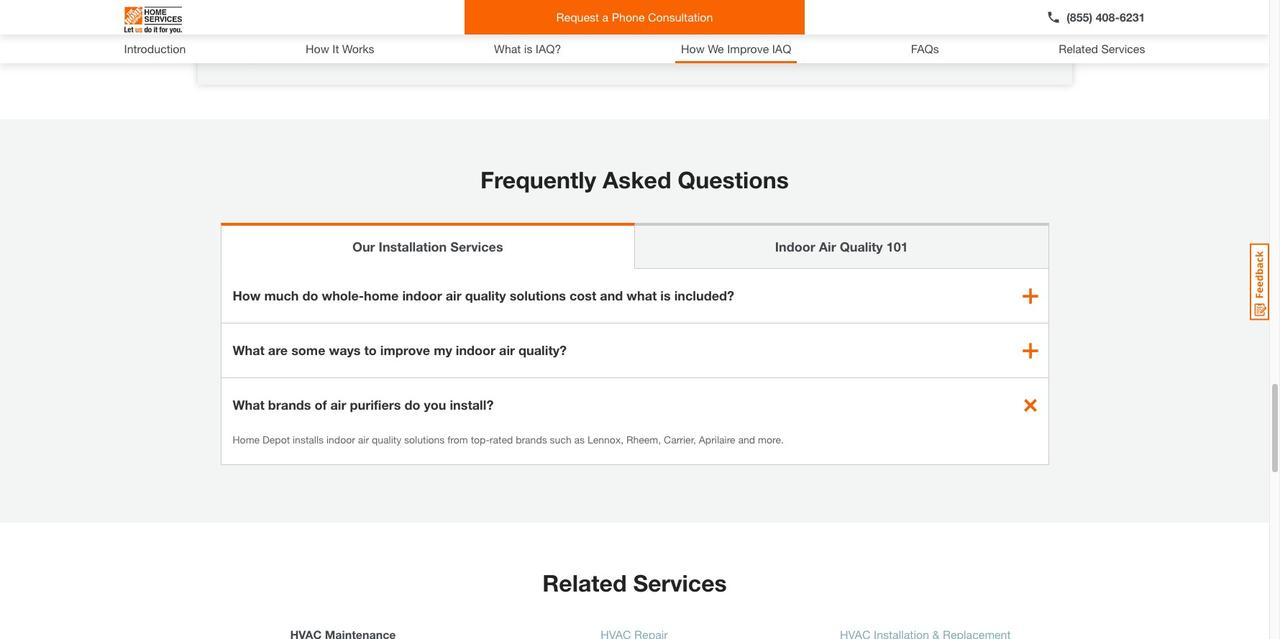 Task type: describe. For each thing, give the bounding box(es) containing it.
improve
[[380, 342, 430, 358]]

what for what is iaq?
[[494, 42, 521, 55]]

some
[[291, 342, 325, 358]]

iaq
[[772, 42, 791, 55]]

0 horizontal spatial related
[[542, 570, 627, 597]]

how for how we improve iaq
[[681, 42, 705, 55]]

ways
[[329, 342, 361, 358]]

consultation
[[648, 10, 713, 24]]

what brands of air purifiers do you install?
[[233, 397, 494, 413]]

/
[[253, 52, 257, 65]]

of
[[315, 397, 327, 413]]

indoor
[[775, 239, 815, 255]]

you
[[424, 397, 446, 413]]

0 horizontal spatial related services
[[542, 570, 727, 597]]

frequently
[[480, 166, 596, 193]]

as
[[574, 434, 585, 446]]

how much do whole-home indoor air quality solutions cost and what is included?
[[233, 288, 734, 303]]

how for how it works
[[306, 42, 329, 55]]

home
[[364, 288, 399, 303]]

0 vertical spatial is
[[524, 42, 532, 55]]

1 4 from the left
[[243, 52, 250, 65]]

(855) 408-6231 link
[[1046, 9, 1145, 26]]

air down 'what brands of air purifiers do you install?'
[[358, 434, 369, 446]]

lennox,
[[588, 434, 624, 446]]

1 horizontal spatial is
[[660, 288, 671, 303]]

depot
[[262, 434, 290, 446]]

much
[[264, 288, 299, 303]]

0 horizontal spatial solutions
[[404, 434, 445, 446]]

1 horizontal spatial indoor
[[402, 288, 442, 303]]

0 vertical spatial services
[[1101, 42, 1145, 55]]

1 horizontal spatial solutions
[[510, 288, 566, 303]]

to
[[364, 342, 377, 358]]

frequently asked questions
[[480, 166, 789, 193]]

air down our installation services
[[446, 288, 462, 303]]

how we improve iaq
[[681, 42, 791, 55]]

(855)
[[1067, 10, 1093, 24]]

aprilaire
[[699, 434, 735, 446]]

1 horizontal spatial brands
[[516, 434, 547, 446]]

such
[[550, 434, 572, 446]]

feedback link image
[[1250, 243, 1269, 321]]

what are some ways to improve my indoor air quality?
[[233, 342, 567, 358]]

it
[[332, 42, 339, 55]]

a
[[602, 10, 609, 24]]

0 horizontal spatial brands
[[268, 397, 311, 413]]

more.
[[758, 434, 784, 446]]

my
[[434, 342, 452, 358]]

are
[[268, 342, 288, 358]]

improve
[[727, 42, 769, 55]]

questions
[[678, 166, 789, 193]]

we
[[708, 42, 724, 55]]

included?
[[674, 288, 734, 303]]

home
[[233, 434, 260, 446]]

what for what brands of air purifiers do you install?
[[233, 397, 265, 413]]

rheem,
[[626, 434, 661, 446]]

purifiers
[[350, 397, 401, 413]]



Task type: vqa. For each thing, say whether or not it's contained in the screenshot.
5 in the Button
no



Task type: locate. For each thing, give the bounding box(es) containing it.
is
[[524, 42, 532, 55], [660, 288, 671, 303]]

air right of
[[330, 397, 346, 413]]

1 vertical spatial related services
[[542, 570, 727, 597]]

what up home at bottom
[[233, 397, 265, 413]]

whole-
[[322, 288, 364, 303]]

how left it
[[306, 42, 329, 55]]

what for what are some ways to improve my indoor air quality?
[[233, 342, 265, 358]]

how left much at the left
[[233, 288, 261, 303]]

introduction
[[124, 42, 186, 55]]

brands left such
[[516, 434, 547, 446]]

1 horizontal spatial services
[[633, 570, 727, 597]]

4 / 4
[[243, 52, 266, 65]]

1 vertical spatial and
[[738, 434, 755, 446]]

indoor air quality 101
[[775, 239, 908, 255]]

0 vertical spatial indoor
[[402, 288, 442, 303]]

2 4 from the left
[[260, 52, 266, 65]]

1 horizontal spatial how
[[306, 42, 329, 55]]

4
[[243, 52, 250, 65], [260, 52, 266, 65]]

what
[[627, 288, 657, 303]]

indoor right home
[[402, 288, 442, 303]]

home depot installs indoor air quality solutions from top-rated brands such as lennox, rheem, carrier, aprilaire and more.
[[233, 434, 784, 446]]

air left quality?
[[499, 342, 515, 358]]

0 vertical spatial solutions
[[510, 288, 566, 303]]

0 horizontal spatial services
[[450, 239, 503, 255]]

related services
[[1059, 42, 1145, 55], [542, 570, 727, 597]]

0 vertical spatial quality
[[465, 288, 506, 303]]

0 horizontal spatial 4
[[243, 52, 250, 65]]

related
[[1059, 42, 1098, 55], [542, 570, 627, 597]]

and
[[600, 288, 623, 303], [738, 434, 755, 446]]

do left you on the left
[[404, 397, 420, 413]]

iaq?
[[536, 42, 561, 55]]

solutions
[[510, 288, 566, 303], [404, 434, 445, 446]]

0 horizontal spatial do
[[302, 288, 318, 303]]

2 horizontal spatial services
[[1101, 42, 1145, 55]]

rated
[[490, 434, 513, 446]]

2 vertical spatial what
[[233, 397, 265, 413]]

4 right the / at the top left of page
[[260, 52, 266, 65]]

1 horizontal spatial related
[[1059, 42, 1098, 55]]

install?
[[450, 397, 494, 413]]

4 left the / at the top left of page
[[243, 52, 250, 65]]

indoor right installs
[[326, 434, 355, 446]]

6231
[[1120, 10, 1145, 24]]

(855) 408-6231
[[1067, 10, 1145, 24]]

indoor
[[402, 288, 442, 303], [456, 342, 496, 358], [326, 434, 355, 446]]

1 vertical spatial indoor
[[456, 342, 496, 358]]

from
[[447, 434, 468, 446]]

0 vertical spatial brands
[[268, 397, 311, 413]]

1 vertical spatial solutions
[[404, 434, 445, 446]]

1 vertical spatial do
[[404, 397, 420, 413]]

1 vertical spatial what
[[233, 342, 265, 358]]

how it works
[[306, 42, 374, 55]]

1 horizontal spatial 4
[[260, 52, 266, 65]]

what left are
[[233, 342, 265, 358]]

what
[[494, 42, 521, 55], [233, 342, 265, 358], [233, 397, 265, 413]]

brands left of
[[268, 397, 311, 413]]

1 vertical spatial related
[[542, 570, 627, 597]]

is right what
[[660, 288, 671, 303]]

our
[[352, 239, 375, 255]]

top-
[[471, 434, 490, 446]]

quality
[[465, 288, 506, 303], [372, 434, 401, 446]]

solutions left cost
[[510, 288, 566, 303]]

how left we
[[681, 42, 705, 55]]

2 vertical spatial indoor
[[326, 434, 355, 446]]

2 vertical spatial services
[[633, 570, 727, 597]]

indoor right my
[[456, 342, 496, 358]]

works
[[342, 42, 374, 55]]

0 vertical spatial do
[[302, 288, 318, 303]]

phone
[[612, 10, 645, 24]]

0 vertical spatial and
[[600, 288, 623, 303]]

quality?
[[519, 342, 567, 358]]

our installation services
[[352, 239, 503, 255]]

0 horizontal spatial is
[[524, 42, 532, 55]]

installation
[[379, 239, 447, 255]]

1 vertical spatial quality
[[372, 434, 401, 446]]

0 vertical spatial what
[[494, 42, 521, 55]]

1 horizontal spatial quality
[[465, 288, 506, 303]]

what is iaq?
[[494, 42, 561, 55]]

carrier,
[[664, 434, 696, 446]]

air
[[819, 239, 836, 255]]

and left more.
[[738, 434, 755, 446]]

do
[[302, 288, 318, 303], [404, 397, 420, 413]]

faqs
[[911, 42, 939, 55]]

0 horizontal spatial and
[[600, 288, 623, 303]]

quality
[[840, 239, 883, 255]]

solutions left from
[[404, 434, 445, 446]]

0 horizontal spatial quality
[[372, 434, 401, 446]]

408-
[[1096, 10, 1120, 24]]

cost
[[570, 288, 596, 303]]

0 horizontal spatial indoor
[[326, 434, 355, 446]]

1 vertical spatial services
[[450, 239, 503, 255]]

1 vertical spatial is
[[660, 288, 671, 303]]

101
[[887, 239, 908, 255]]

do it for you logo image
[[124, 1, 182, 40]]

2 horizontal spatial how
[[681, 42, 705, 55]]

an aprilaire radon mitigation fan and test kit image
[[768, 0, 1026, 33]]

how for how much do whole-home indoor air quality solutions cost and what is included?
[[233, 288, 261, 303]]

1 vertical spatial brands
[[516, 434, 547, 446]]

what left iaq?
[[494, 42, 521, 55]]

brands
[[268, 397, 311, 413], [516, 434, 547, 446]]

how
[[306, 42, 329, 55], [681, 42, 705, 55], [233, 288, 261, 303]]

1 horizontal spatial and
[[738, 434, 755, 446]]

0 horizontal spatial how
[[233, 288, 261, 303]]

do right much at the left
[[302, 288, 318, 303]]

asked
[[603, 166, 671, 193]]

2 horizontal spatial indoor
[[456, 342, 496, 358]]

and right cost
[[600, 288, 623, 303]]

services
[[1101, 42, 1145, 55], [450, 239, 503, 255], [633, 570, 727, 597]]

is left iaq?
[[524, 42, 532, 55]]

1 horizontal spatial do
[[404, 397, 420, 413]]

0 vertical spatial related services
[[1059, 42, 1145, 55]]

0 vertical spatial related
[[1059, 42, 1098, 55]]

request a phone consultation
[[556, 10, 713, 24]]

air
[[446, 288, 462, 303], [499, 342, 515, 358], [330, 397, 346, 413], [358, 434, 369, 446]]

1 horizontal spatial related services
[[1059, 42, 1145, 55]]

installs
[[293, 434, 324, 446]]

request a phone consultation button
[[464, 0, 805, 35]]

request
[[556, 10, 599, 24]]



